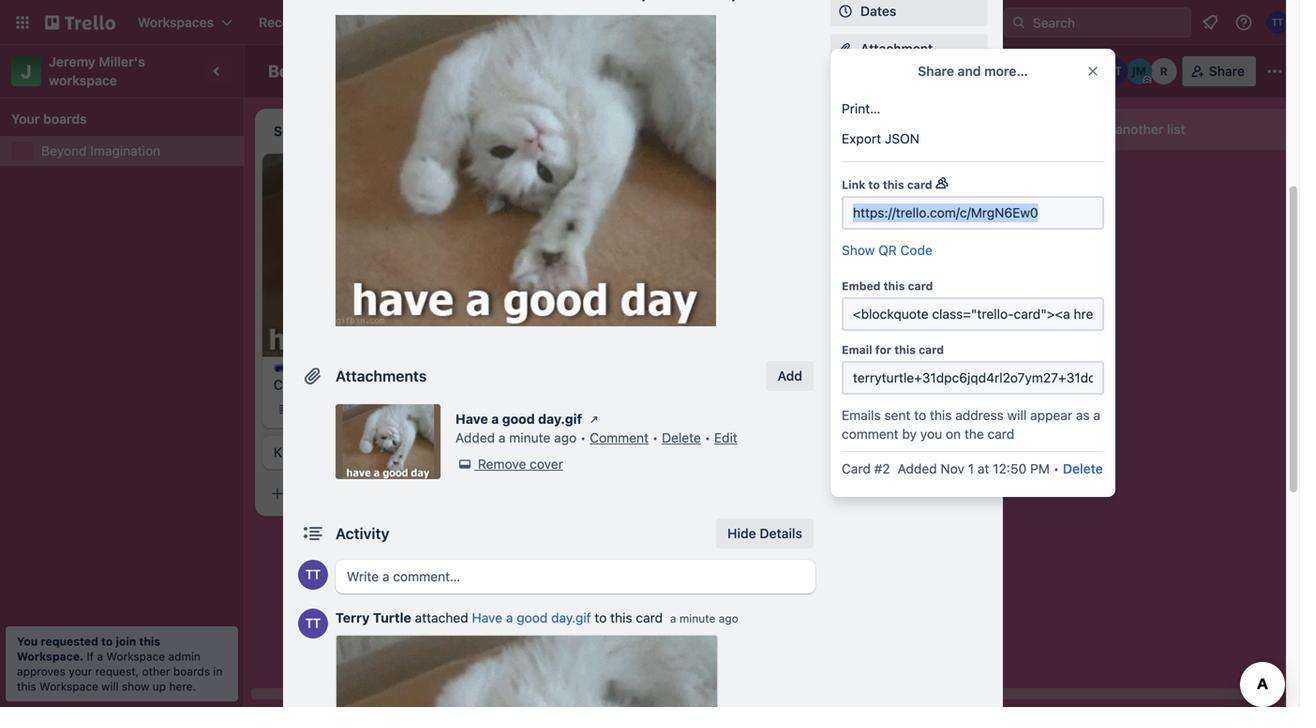 Task type: vqa. For each thing, say whether or not it's contained in the screenshot.
your boards with 2 items element
no



Task type: locate. For each thing, give the bounding box(es) containing it.
sm image
[[837, 341, 855, 360], [837, 379, 855, 398], [585, 410, 604, 429], [837, 425, 855, 444], [456, 455, 475, 474]]

beyond inside beyond imagination link
[[41, 143, 87, 159]]

a inside the terry turtle attached have a good day.gif to this card a minute ago
[[670, 612, 677, 625]]

sm image
[[837, 304, 855, 323]]

this up move link
[[884, 279, 905, 293]]

share down archive
[[861, 464, 897, 479]]

1 horizontal spatial add a card button
[[795, 163, 1005, 193]]

will
[[1008, 408, 1027, 423], [101, 680, 119, 693]]

day.gif down write a comment text box
[[552, 610, 591, 626]]

1 horizontal spatial create
[[555, 15, 597, 30]]

share left show menu image
[[1210, 63, 1246, 79]]

0 vertical spatial boards
[[43, 111, 87, 127]]

you requested to join this workspace.
[[17, 635, 161, 663]]

1 horizontal spatial added
[[898, 461, 938, 476]]

1 vertical spatial imagination
[[90, 143, 161, 159]]

0 vertical spatial good
[[502, 411, 535, 427]]

1 horizontal spatial share
[[918, 63, 955, 79]]

jeremy miller (jeremymiller198) image
[[1127, 58, 1153, 84]]

pm
[[1031, 461, 1050, 476]]

2 horizontal spatial share
[[1210, 63, 1246, 79]]

this inside if a workspace admin approves your request, other boards in this workspace will show up here.
[[17, 680, 36, 693]]

0 vertical spatial added
[[456, 430, 495, 445]]

sm image left "copy"
[[837, 341, 855, 360]]

this up 'you'
[[930, 408, 952, 423]]

1 horizontal spatial will
[[1008, 408, 1027, 423]]

1 horizontal spatial workspace
[[106, 650, 165, 663]]

good down write a comment text box
[[517, 610, 548, 626]]

sm image inside make template link
[[837, 379, 855, 398]]

custom
[[861, 78, 909, 94]]

0 vertical spatial workspace
[[106, 650, 165, 663]]

0 horizontal spatial beyond imagination
[[41, 143, 161, 159]]

remove cover link
[[456, 455, 564, 474]]

1 vertical spatial will
[[101, 680, 119, 693]]

create inside button
[[555, 15, 597, 30]]

0 horizontal spatial beyond
[[41, 143, 87, 159]]

link
[[842, 178, 866, 191]]

archive link
[[831, 419, 989, 449]]

your
[[11, 111, 40, 127]]

join
[[116, 635, 136, 648]]

1 horizontal spatial power-
[[889, 153, 933, 169]]

the
[[965, 426, 985, 442]]

attachments
[[336, 367, 427, 385]]

ups up link to this card "text field"
[[933, 153, 958, 169]]

0 horizontal spatial delete
[[662, 430, 701, 445]]

have up added a minute ago
[[456, 411, 488, 427]]

will down request,
[[101, 680, 119, 693]]

share for the topmost share button
[[1210, 63, 1246, 79]]

2 horizontal spatial terry turtle (terryturtle) image
[[1267, 11, 1290, 34]]

your boards with 1 items element
[[11, 108, 223, 130]]

export json
[[842, 131, 920, 146]]

search image
[[1012, 15, 1027, 30]]

thinking
[[540, 174, 592, 189]]

0 horizontal spatial add a card
[[559, 215, 626, 231]]

open information menu image
[[1235, 13, 1254, 32]]

create for create instagram
[[274, 377, 314, 392]]

0 vertical spatial ups
[[870, 127, 892, 140]]

export json link
[[831, 124, 1116, 154]]

email
[[842, 343, 873, 356]]

imagination left 'star or unstar board' 'image'
[[333, 61, 428, 81]]

0 horizontal spatial imagination
[[90, 143, 161, 159]]

instagram
[[318, 377, 378, 392]]

power- down print…
[[831, 127, 870, 140]]

1 horizontal spatial boards
[[173, 665, 210, 678]]

hide details
[[728, 526, 803, 541]]

0 vertical spatial delete
[[662, 430, 701, 445]]

0 horizontal spatial share
[[861, 464, 897, 479]]

0 vertical spatial terry turtle (terryturtle) image
[[1267, 11, 1290, 34]]

#2
[[875, 461, 891, 476]]

1 vertical spatial power-
[[889, 153, 933, 169]]

ups down print…
[[870, 127, 892, 140]]

edit link
[[715, 430, 738, 445]]

workspace down your
[[39, 680, 98, 693]]

make
[[861, 380, 894, 396]]

0 horizontal spatial terry turtle (terryturtle) image
[[298, 609, 328, 639]]

at
[[978, 461, 990, 476]]

add a card up automation on the right top
[[825, 170, 892, 186]]

card down thinking link
[[598, 215, 626, 231]]

will inside emails sent to this address will appear as a comment by you on the card
[[1008, 408, 1027, 423]]

to inside emails sent to this address will appear as a comment by you on the card
[[915, 408, 927, 423]]

terry turtle (terryturtle) image
[[1267, 11, 1290, 34], [1103, 58, 1129, 84], [298, 609, 328, 639]]

another
[[1116, 121, 1164, 137]]

workspace down join at left bottom
[[106, 650, 165, 663]]

add button button
[[831, 223, 989, 253]]

1 vertical spatial add a card
[[559, 215, 626, 231]]

ago
[[554, 430, 577, 445], [719, 612, 739, 625]]

1 vertical spatial delete
[[1063, 461, 1104, 476]]

comment
[[590, 430, 649, 445]]

0 horizontal spatial ago
[[554, 430, 577, 445]]

have\_a\_good\_day.gif image
[[336, 15, 717, 326]]

•
[[1054, 461, 1060, 476]]

this right join at left bottom
[[139, 635, 161, 648]]

this down 'approves'
[[17, 680, 36, 693]]

1 vertical spatial ups
[[933, 153, 958, 169]]

1 horizontal spatial terry turtle (terryturtle) image
[[473, 398, 495, 421]]

1 horizontal spatial delete
[[1063, 461, 1104, 476]]

0 vertical spatial beyond
[[268, 61, 329, 81]]

1 vertical spatial ago
[[719, 612, 739, 625]]

add a card button down thinking link
[[529, 208, 739, 238]]

add for add a card button to the top
[[825, 170, 850, 186]]

rubyanndersson (rubyanndersson) image
[[1151, 58, 1178, 84]]

day.gif
[[538, 411, 582, 427], [552, 610, 591, 626]]

0 vertical spatial beyond imagination
[[268, 61, 428, 81]]

0 horizontal spatial ups
[[870, 127, 892, 140]]

good up added a minute ago
[[502, 411, 535, 427]]

card up automation on the right top
[[864, 170, 892, 186]]

1 vertical spatial workspace
[[39, 680, 98, 693]]

j
[[21, 60, 32, 82]]

back to home image
[[45, 8, 115, 38]]

1 horizontal spatial share button
[[1183, 56, 1257, 86]]

comment link
[[590, 430, 649, 445]]

share button down the 0 notifications image
[[1183, 56, 1257, 86]]

sm image for remove cover
[[456, 455, 475, 474]]

to up by
[[915, 408, 927, 423]]

imagination inside beyond imagination link
[[90, 143, 161, 159]]

0 horizontal spatial boards
[[43, 111, 87, 127]]

0 vertical spatial imagination
[[333, 61, 428, 81]]

make template link
[[831, 373, 989, 403]]

ago down hide
[[719, 612, 739, 625]]

delete right •
[[1063, 461, 1104, 476]]

add a card button down json
[[795, 163, 1005, 193]]

here.
[[169, 680, 196, 693]]

other
[[142, 665, 170, 678]]

create instagram
[[274, 377, 378, 392]]

show qr code link
[[842, 241, 933, 260]]

boards right your
[[43, 111, 87, 127]]

add another list
[[1088, 121, 1186, 137]]

jeremy
[[49, 54, 95, 69]]

0 vertical spatial add a card
[[825, 170, 892, 186]]

board
[[541, 63, 577, 79]]

1 horizontal spatial beyond imagination
[[268, 61, 428, 81]]

up
[[153, 680, 166, 693]]

this down 'add power-ups' link
[[883, 178, 905, 191]]

beyond imagination inside board name text field
[[268, 61, 428, 81]]

boards down admin
[[173, 665, 210, 678]]

share button
[[1183, 56, 1257, 86], [831, 457, 989, 487]]

1 vertical spatial terry turtle (terryturtle) image
[[1103, 58, 1129, 84]]

color: bold red, title: "thoughts" element
[[540, 161, 611, 175]]

added right #2
[[898, 461, 938, 476]]

share button down archive link
[[831, 457, 989, 487]]

share left power ups image
[[918, 63, 955, 79]]

beyond imagination link
[[41, 142, 233, 160]]

to left join at left bottom
[[101, 635, 113, 648]]

create down color: purple, title: none icon
[[274, 377, 314, 392]]

1 horizontal spatial minute
[[680, 612, 716, 625]]

1 horizontal spatial add a card
[[825, 170, 892, 186]]

1 vertical spatial beyond
[[41, 143, 87, 159]]

have
[[456, 411, 488, 427], [472, 610, 503, 626]]

1 horizontal spatial terry turtle (terryturtle) image
[[1103, 58, 1129, 84]]

request,
[[95, 665, 139, 678]]

1 horizontal spatial beyond
[[268, 61, 329, 81]]

1 horizontal spatial imagination
[[333, 61, 428, 81]]

have right the attached
[[472, 610, 503, 626]]

sm image for make template
[[837, 379, 855, 398]]

0 horizontal spatial minute
[[509, 430, 551, 445]]

1 vertical spatial share button
[[831, 457, 989, 487]]

export
[[842, 131, 882, 146]]

power- down json
[[889, 153, 933, 169]]

add a card down thinking
[[559, 215, 626, 231]]

sm image left remove
[[456, 455, 475, 474]]

Email for this card text field
[[842, 361, 1105, 395]]

0 horizontal spatial add a card button
[[529, 208, 739, 238]]

minute inside the terry turtle attached have a good day.gif to this card a minute ago
[[680, 612, 716, 625]]

copy
[[861, 343, 893, 358]]

a inside emails sent to this address will appear as a comment by you on the card
[[1094, 408, 1101, 423]]

terry
[[336, 610, 370, 626]]

will left appear
[[1008, 408, 1027, 423]]

workspace
[[49, 73, 117, 88]]

1 horizontal spatial ups
[[933, 153, 958, 169]]

1 vertical spatial minute
[[680, 612, 716, 625]]

delete left edit
[[662, 430, 701, 445]]

1 vertical spatial good
[[517, 610, 548, 626]]

added up remove
[[456, 430, 495, 445]]

create instagram link
[[274, 376, 491, 394]]

terry turtle attached have a good day.gif to this card a minute ago
[[336, 610, 739, 626]]

1 vertical spatial beyond imagination
[[41, 143, 161, 159]]

customize views image
[[598, 62, 617, 81]]

you
[[17, 635, 38, 648]]

sm image down "emails"
[[837, 425, 855, 444]]

copy link
[[831, 336, 989, 366]]

move
[[861, 305, 894, 321]]

terry turtle (terryturtle) image right close popover image
[[1103, 58, 1129, 84]]

comment
[[842, 426, 899, 442]]

imagination down your boards with 1 items element
[[90, 143, 161, 159]]

add for add another list button
[[1088, 121, 1113, 137]]

0 horizontal spatial terry turtle (terryturtle) image
[[298, 560, 328, 590]]

added a minute ago
[[456, 430, 577, 445]]

hide details link
[[717, 519, 814, 549]]

by
[[903, 426, 917, 442]]

day.gif up cover
[[538, 411, 582, 427]]

ago up cover
[[554, 430, 577, 445]]

0 horizontal spatial will
[[101, 680, 119, 693]]

terry turtle (terryturtle) image left terry at the left of the page
[[298, 609, 328, 639]]

terry turtle (terryturtle) image right open information menu image
[[1267, 11, 1290, 34]]

to
[[869, 178, 880, 191], [915, 408, 927, 423], [595, 610, 607, 626], [101, 635, 113, 648]]

Link to this card text field
[[842, 196, 1105, 230]]

approves
[[17, 665, 66, 678]]

share for left share button
[[861, 464, 897, 479]]

1 vertical spatial boards
[[173, 665, 210, 678]]

card right the
[[988, 426, 1015, 442]]

added
[[456, 430, 495, 445], [898, 461, 938, 476]]

create up "board"
[[555, 15, 597, 30]]

0 vertical spatial power-
[[831, 127, 870, 140]]

workspace visible image
[[482, 64, 497, 79]]

more…
[[985, 63, 1029, 79]]

1 vertical spatial create
[[274, 377, 314, 392]]

beyond imagination
[[268, 61, 428, 81], [41, 143, 161, 159]]

0 vertical spatial ago
[[554, 430, 577, 445]]

0 vertical spatial minute
[[509, 430, 551, 445]]

0 vertical spatial will
[[1008, 408, 1027, 423]]

0 horizontal spatial create
[[274, 377, 314, 392]]

1 horizontal spatial ago
[[719, 612, 739, 625]]

terry turtle (terryturtle) image
[[473, 398, 495, 421], [298, 560, 328, 590]]

sm image up "emails"
[[837, 379, 855, 398]]

sm image inside copy link
[[837, 341, 855, 360]]

0 vertical spatial have
[[456, 411, 488, 427]]

0 horizontal spatial workspace
[[39, 680, 98, 693]]

0 vertical spatial create
[[555, 15, 597, 30]]

sm image inside archive link
[[837, 425, 855, 444]]



Task type: describe. For each thing, give the bounding box(es) containing it.
card inside emails sent to this address will appear as a comment by you on the card
[[988, 426, 1015, 442]]

print… link
[[831, 94, 1116, 124]]

close popover image
[[1086, 64, 1101, 79]]

nov
[[941, 461, 965, 476]]

this inside emails sent to this address will appear as a comment by you on the card
[[930, 408, 952, 423]]

sm image up comment link
[[585, 410, 604, 429]]

Write a comment text field
[[336, 560, 816, 594]]

admin
[[168, 650, 201, 663]]

qr
[[879, 242, 897, 258]]

kickoff meeting
[[274, 444, 369, 460]]

details
[[760, 526, 803, 541]]

fields
[[913, 78, 949, 94]]

attached
[[415, 610, 469, 626]]

delete button
[[1063, 460, 1104, 478]]

have a good day.gif
[[456, 411, 582, 427]]

jeremy miller's workspace
[[49, 54, 148, 88]]

boards inside if a workspace admin approves your request, other boards in this workspace will show up here.
[[173, 665, 210, 678]]

your boards
[[11, 111, 87, 127]]

turtle
[[373, 610, 412, 626]]

show menu image
[[1266, 62, 1285, 81]]

add for add button button
[[861, 230, 886, 246]]

appear
[[1031, 408, 1073, 423]]

emails sent to this address will appear as a comment by you on the card
[[842, 408, 1101, 442]]

custom fields button
[[831, 77, 989, 96]]

dates button
[[831, 0, 989, 26]]

thinking link
[[540, 173, 758, 191]]

automation
[[831, 202, 895, 215]]

add button
[[861, 230, 930, 246]]

requested
[[41, 635, 98, 648]]

add for 'add power-ups' link
[[861, 153, 886, 169]]

beyond inside board name text field
[[268, 61, 329, 81]]

code
[[901, 242, 933, 258]]

1 vertical spatial day.gif
[[552, 610, 591, 626]]

sm image for archive
[[837, 425, 855, 444]]

power- inside 'add power-ups' link
[[889, 153, 933, 169]]

Board name text field
[[259, 56, 437, 86]]

remove
[[478, 456, 526, 472]]

r
[[1161, 65, 1168, 78]]

0 vertical spatial terry turtle (terryturtle) image
[[473, 398, 495, 421]]

card up move link
[[908, 279, 934, 293]]

0 horizontal spatial share button
[[831, 457, 989, 487]]

0 vertical spatial day.gif
[[538, 411, 582, 427]]

workspace.
[[17, 650, 84, 663]]

kickoff meeting link
[[274, 443, 491, 462]]

card down 'add power-ups' link
[[908, 178, 933, 191]]

will inside if a workspace admin approves your request, other boards in this workspace will show up here.
[[101, 680, 119, 693]]

json
[[885, 131, 920, 146]]

actions
[[831, 279, 873, 292]]

1 vertical spatial added
[[898, 461, 938, 476]]

as
[[1077, 408, 1090, 423]]

share and more…
[[918, 63, 1029, 79]]

0 horizontal spatial added
[[456, 430, 495, 445]]

sent
[[885, 408, 911, 423]]

add power-ups link
[[831, 146, 989, 176]]

this right for
[[895, 343, 916, 356]]

thoughts
[[559, 162, 611, 175]]

star or unstar board image
[[449, 64, 464, 79]]

link to this card
[[842, 178, 933, 191]]

power-ups
[[831, 127, 892, 140]]

0 vertical spatial share button
[[1183, 56, 1257, 86]]

card #2 added nov 1 at 12:50 pm • delete
[[842, 461, 1104, 476]]

your
[[69, 665, 92, 678]]

to inside you requested to join this workspace.
[[101, 635, 113, 648]]

activity
[[336, 525, 390, 543]]

hide
[[728, 526, 757, 541]]

to right 'link'
[[869, 178, 880, 191]]

a minute ago link
[[670, 612, 739, 625]]

create button
[[544, 8, 608, 38]]

sm image for copy
[[837, 341, 855, 360]]

12:50
[[993, 461, 1027, 476]]

you
[[921, 426, 943, 442]]

meeting
[[320, 444, 369, 460]]

primary element
[[0, 0, 1301, 45]]

1 vertical spatial terry turtle (terryturtle) image
[[298, 560, 328, 590]]

board link
[[509, 56, 589, 86]]

Embed this card text field
[[842, 297, 1105, 331]]

add another list button
[[1054, 109, 1301, 150]]

add button
[[767, 361, 814, 391]]

imagination inside board name text field
[[333, 61, 428, 81]]

beyond imagination inside beyond imagination link
[[41, 143, 161, 159]]

address
[[956, 408, 1004, 423]]

embed this card
[[842, 279, 934, 293]]

card left a minute ago link
[[636, 610, 663, 626]]

on
[[946, 426, 961, 442]]

this down write a comment text box
[[611, 610, 633, 626]]

thoughts thinking
[[540, 162, 611, 189]]

list
[[1168, 121, 1186, 137]]

r button
[[1151, 58, 1178, 84]]

create for create
[[555, 15, 597, 30]]

Search field
[[1027, 8, 1191, 37]]

0 horizontal spatial power-
[[831, 127, 870, 140]]

0 vertical spatial add a card button
[[795, 163, 1005, 193]]

1 vertical spatial have
[[472, 610, 503, 626]]

in
[[213, 665, 223, 678]]

for
[[876, 343, 892, 356]]

1 vertical spatial add a card button
[[529, 208, 739, 238]]

2 vertical spatial terry turtle (terryturtle) image
[[298, 609, 328, 639]]

miller's
[[99, 54, 145, 69]]

ago inside the terry turtle attached have a good day.gif to this card a minute ago
[[719, 612, 739, 625]]

power ups image
[[956, 64, 971, 79]]

emails
[[842, 408, 881, 423]]

dates
[[861, 3, 897, 19]]

color: purple, title: none image
[[274, 364, 311, 372]]

move link
[[831, 298, 989, 328]]

a inside if a workspace admin approves your request, other boards in this workspace will show up here.
[[97, 650, 103, 663]]

and
[[958, 63, 982, 79]]

automation image
[[983, 56, 1009, 83]]

card up template
[[919, 343, 945, 356]]

this inside you requested to join this workspace.
[[139, 635, 161, 648]]

if
[[87, 650, 94, 663]]

to down write a comment text box
[[595, 610, 607, 626]]

make template
[[861, 380, 952, 396]]

show qr code
[[842, 242, 933, 258]]

button
[[889, 230, 930, 246]]

0 notifications image
[[1200, 11, 1222, 34]]

if a workspace admin approves your request, other boards in this workspace will show up here.
[[17, 650, 223, 693]]

template
[[898, 380, 952, 396]]

1
[[969, 461, 975, 476]]

add power-ups
[[861, 153, 958, 169]]

edit
[[715, 430, 738, 445]]



